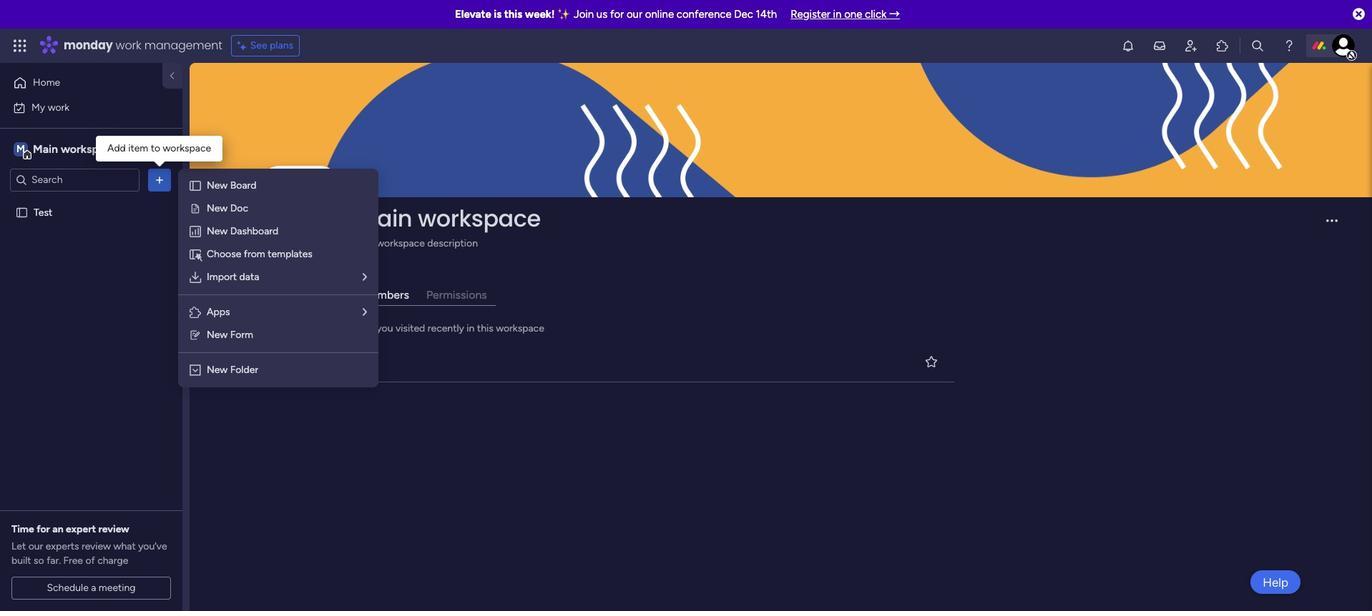 Task type: describe. For each thing, give the bounding box(es) containing it.
dashboard
[[230, 225, 278, 237]]

new folder
[[207, 364, 258, 376]]

test
[[34, 206, 52, 219]]

you've
[[138, 541, 167, 553]]

time for an expert review let our experts review what you've built so far. free of charge
[[11, 524, 167, 567]]

options image
[[152, 173, 167, 187]]

from
[[244, 248, 265, 260]]

expert
[[66, 524, 96, 536]]

0 vertical spatial review
[[98, 524, 129, 536]]

✨
[[557, 8, 571, 21]]

1 vertical spatial main workspace
[[357, 203, 541, 235]]

apps
[[207, 306, 230, 318]]

of
[[85, 555, 95, 567]]

elevate
[[455, 8, 491, 21]]

new for new dashboard
[[207, 225, 228, 237]]

week!
[[525, 8, 555, 21]]

→
[[889, 8, 900, 21]]

you
[[377, 323, 393, 335]]

new board image
[[188, 179, 202, 193]]

new form
[[207, 329, 253, 341]]

import data image
[[188, 270, 202, 285]]

service icon image
[[190, 202, 201, 216]]

register in one click → link
[[791, 8, 900, 21]]

add item to workspace
[[107, 142, 211, 155]]

1 vertical spatial main
[[357, 203, 412, 235]]

templates
[[268, 248, 312, 260]]

home button
[[9, 72, 154, 94]]

join
[[574, 8, 594, 21]]

see plans
[[250, 39, 293, 52]]

add to favorites image
[[924, 355, 938, 369]]

0 vertical spatial our
[[627, 8, 642, 21]]

built
[[11, 555, 31, 567]]

us
[[596, 8, 607, 21]]

see plans button
[[231, 35, 300, 57]]

list arrow image
[[363, 273, 367, 283]]

select product image
[[13, 39, 27, 53]]

main inside workspace selection element
[[33, 142, 58, 156]]

folder
[[230, 364, 258, 376]]

register in one click →
[[791, 8, 900, 21]]

permissions
[[426, 288, 487, 302]]

1 horizontal spatial in
[[833, 8, 842, 21]]

1 vertical spatial this
[[477, 323, 493, 335]]

m
[[16, 143, 25, 155]]

meeting
[[99, 582, 136, 594]]

help button
[[1251, 571, 1300, 594]]

recent boards
[[270, 288, 344, 302]]

invite members image
[[1184, 39, 1198, 53]]

notifications image
[[1121, 39, 1135, 53]]

work for my
[[48, 101, 69, 113]]

home
[[33, 77, 60, 89]]

an
[[52, 524, 63, 536]]

14th
[[756, 8, 777, 21]]

one
[[844, 8, 862, 21]]

for inside time for an expert review let our experts review what you've built so far. free of charge
[[37, 524, 50, 536]]

to
[[151, 142, 160, 155]]

our inside time for an expert review let our experts review what you've built so far. free of charge
[[28, 541, 43, 553]]

choose from templates
[[207, 248, 312, 260]]

my
[[31, 101, 45, 113]]

main workspace inside workspace selection element
[[33, 142, 117, 156]]

menu containing new board
[[178, 169, 378, 388]]

new doc
[[207, 202, 248, 215]]

what
[[113, 541, 136, 553]]

monday work management
[[64, 37, 222, 54]]

workspace description
[[376, 238, 478, 250]]

boards
[[309, 288, 344, 302]]

management
[[144, 37, 222, 54]]

let
[[11, 541, 26, 553]]

dec
[[734, 8, 753, 21]]

boards and dashboards you visited recently in this workspace
[[270, 323, 544, 335]]



Task type: vqa. For each thing, say whether or not it's contained in the screenshot.
"Due"
no



Task type: locate. For each thing, give the bounding box(es) containing it.
work inside button
[[48, 101, 69, 113]]

our
[[627, 8, 642, 21], [28, 541, 43, 553]]

review up of
[[81, 541, 111, 553]]

form image
[[190, 330, 201, 341]]

1 horizontal spatial work
[[116, 37, 141, 54]]

description
[[427, 238, 478, 250]]

0 horizontal spatial main workspace
[[33, 142, 117, 156]]

Main workspace field
[[353, 203, 1314, 235]]

list arrow image
[[363, 308, 367, 318]]

time
[[11, 524, 34, 536]]

0 horizontal spatial main
[[33, 142, 58, 156]]

new board
[[207, 180, 256, 192]]

conference
[[677, 8, 732, 21]]

0 vertical spatial in
[[833, 8, 842, 21]]

new for new board
[[207, 180, 228, 192]]

far.
[[47, 555, 61, 567]]

0 horizontal spatial for
[[37, 524, 50, 536]]

register
[[791, 8, 830, 21]]

2 new from the top
[[207, 202, 228, 215]]

boards
[[270, 323, 301, 335]]

is
[[494, 8, 502, 21]]

1 vertical spatial review
[[81, 541, 111, 553]]

for
[[610, 8, 624, 21], [37, 524, 50, 536]]

our up "so"
[[28, 541, 43, 553]]

schedule a meeting
[[47, 582, 136, 594]]

add
[[107, 142, 126, 155]]

new right service icon
[[207, 202, 228, 215]]

main up workspace description
[[357, 203, 412, 235]]

charge
[[97, 555, 128, 567]]

for left an in the left bottom of the page
[[37, 524, 50, 536]]

0 horizontal spatial in
[[467, 323, 475, 335]]

brad klo image
[[1332, 34, 1355, 57]]

0 horizontal spatial work
[[48, 101, 69, 113]]

my work button
[[9, 96, 154, 119]]

0 vertical spatial apps image
[[1215, 39, 1230, 53]]

online
[[645, 8, 674, 21]]

see
[[250, 39, 267, 52]]

workspace
[[61, 142, 117, 156], [163, 142, 211, 155], [418, 203, 541, 235], [376, 238, 425, 250], [496, 323, 544, 335]]

review up what
[[98, 524, 129, 536]]

1 vertical spatial for
[[37, 524, 50, 536]]

my work
[[31, 101, 69, 113]]

new right form icon
[[207, 329, 228, 341]]

1 vertical spatial in
[[467, 323, 475, 335]]

main
[[33, 142, 58, 156], [357, 203, 412, 235]]

recent
[[270, 288, 306, 302]]

public board image
[[15, 206, 29, 219]]

import data
[[207, 271, 259, 283]]

menu
[[178, 169, 378, 388]]

choose
[[207, 248, 241, 260]]

0 vertical spatial work
[[116, 37, 141, 54]]

monday
[[64, 37, 113, 54]]

in left one
[[833, 8, 842, 21]]

new dashboard image
[[188, 225, 202, 239]]

our left online
[[627, 8, 642, 21]]

apps image right invite members icon
[[1215, 39, 1230, 53]]

workspace image
[[14, 141, 28, 157]]

1 horizontal spatial main
[[357, 203, 412, 235]]

new
[[207, 180, 228, 192], [207, 202, 228, 215], [207, 225, 228, 237], [207, 329, 228, 341], [207, 364, 228, 376]]

help image
[[1282, 39, 1296, 53]]

elevate is this week! ✨ join us for our online conference dec 14th
[[455, 8, 777, 21]]

review
[[98, 524, 129, 536], [81, 541, 111, 553]]

0 vertical spatial main
[[33, 142, 58, 156]]

new folder image
[[188, 363, 202, 378]]

click
[[865, 8, 887, 21]]

data
[[239, 271, 259, 283]]

so
[[34, 555, 44, 567]]

apps image
[[1215, 39, 1230, 53], [188, 305, 202, 320]]

0 horizontal spatial our
[[28, 541, 43, 553]]

new for new doc
[[207, 202, 228, 215]]

in
[[833, 8, 842, 21], [467, 323, 475, 335]]

in right recently
[[467, 323, 475, 335]]

5 new from the top
[[207, 364, 228, 376]]

work right monday
[[116, 37, 141, 54]]

workspace selection element
[[14, 141, 119, 159]]

3 new from the top
[[207, 225, 228, 237]]

members
[[361, 288, 409, 302]]

recently
[[428, 323, 464, 335]]

0 horizontal spatial this
[[477, 323, 493, 335]]

schedule a meeting button
[[11, 577, 171, 600]]

1 vertical spatial work
[[48, 101, 69, 113]]

for right us
[[610, 8, 624, 21]]

work right my
[[48, 101, 69, 113]]

1 new from the top
[[207, 180, 228, 192]]

work
[[116, 37, 141, 54], [48, 101, 69, 113]]

new dashboard
[[207, 225, 278, 237]]

work for monday
[[116, 37, 141, 54]]

new for new form
[[207, 329, 228, 341]]

doc
[[230, 202, 248, 215]]

this right recently
[[477, 323, 493, 335]]

and
[[303, 323, 320, 335]]

a
[[91, 582, 96, 594]]

0 vertical spatial for
[[610, 8, 624, 21]]

inbox image
[[1152, 39, 1167, 53]]

this right is
[[504, 8, 522, 21]]

1 vertical spatial our
[[28, 541, 43, 553]]

new right new board image
[[207, 180, 228, 192]]

schedule
[[47, 582, 89, 594]]

1 vertical spatial apps image
[[188, 305, 202, 320]]

apps image up form icon
[[188, 305, 202, 320]]

1 horizontal spatial apps image
[[1215, 39, 1230, 53]]

search everything image
[[1250, 39, 1265, 53]]

main workspace up description
[[357, 203, 541, 235]]

0 horizontal spatial apps image
[[188, 305, 202, 320]]

main workspace up search in workspace field
[[33, 142, 117, 156]]

main workspace
[[33, 142, 117, 156], [357, 203, 541, 235]]

0 vertical spatial main workspace
[[33, 142, 117, 156]]

Search in workspace field
[[30, 172, 119, 188]]

v2 ellipsis image
[[1326, 219, 1338, 231]]

1 horizontal spatial our
[[627, 8, 642, 21]]

new right new folder icon on the left bottom of page
[[207, 364, 228, 376]]

test list box
[[0, 197, 182, 418]]

board
[[230, 180, 256, 192]]

0 vertical spatial this
[[504, 8, 522, 21]]

1 horizontal spatial for
[[610, 8, 624, 21]]

this
[[504, 8, 522, 21], [477, 323, 493, 335]]

help
[[1263, 575, 1288, 590]]

1 horizontal spatial this
[[504, 8, 522, 21]]

1 horizontal spatial main workspace
[[357, 203, 541, 235]]

4 new from the top
[[207, 329, 228, 341]]

new right new dashboard image
[[207, 225, 228, 237]]

item
[[128, 142, 148, 155]]

choose from templates image
[[188, 248, 202, 262]]

free
[[63, 555, 83, 567]]

experts
[[46, 541, 79, 553]]

main right the workspace 'image' on the top of the page
[[33, 142, 58, 156]]

form
[[230, 329, 253, 341]]

import
[[207, 271, 237, 283]]

visited
[[396, 323, 425, 335]]

plans
[[270, 39, 293, 52]]

new for new folder
[[207, 364, 228, 376]]

option
[[0, 200, 182, 202]]

dashboards
[[322, 323, 374, 335]]



